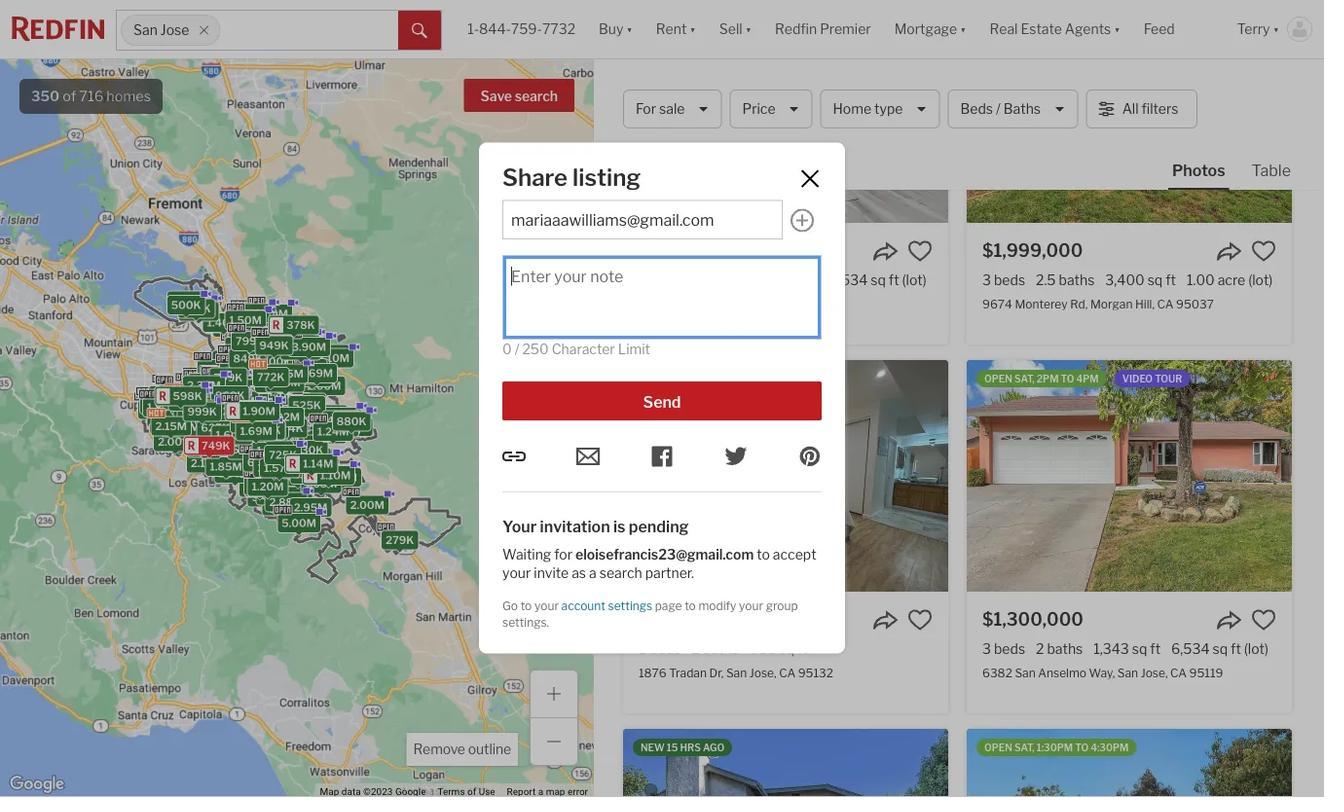 Task type: vqa. For each thing, say whether or not it's contained in the screenshot.
Risk Factor element
no



Task type: locate. For each thing, give the bounding box(es) containing it.
859k
[[286, 359, 315, 372], [251, 419, 281, 432]]

3.90m
[[292, 341, 326, 353]]

4pm for $1,300,000
[[1076, 373, 1099, 385]]

1 vertical spatial 2.15m
[[155, 420, 187, 433]]

0 horizontal spatial 975k
[[225, 406, 254, 419]]

1 horizontal spatial 1.35m
[[280, 444, 312, 457]]

open left the 2pm
[[984, 373, 1012, 385]]

search right save
[[515, 88, 558, 105]]

530k
[[278, 449, 307, 462]]

favorite button image for $1,300,000
[[1251, 608, 1276, 633]]

for sale button
[[623, 90, 722, 129]]

2 horizontal spatial your
[[739, 600, 763, 614]]

262k
[[285, 401, 314, 414]]

(lot) for $1,288,000
[[902, 272, 927, 289]]

1 vertical spatial 1.95m
[[210, 454, 242, 467]]

to left accept
[[757, 547, 770, 563]]

sat, left the 2pm
[[1014, 373, 1035, 385]]

favorite button checkbox
[[1251, 239, 1276, 264], [907, 608, 933, 633], [1251, 608, 1276, 633]]

2 vertical spatial 990k
[[274, 497, 304, 510]]

redfin premier
[[775, 21, 871, 37]]

799k
[[240, 307, 269, 320], [249, 326, 277, 339], [236, 335, 264, 347], [214, 372, 243, 384], [244, 386, 273, 399]]

favorite button checkbox for $1,999,000
[[1251, 239, 1276, 264]]

569k
[[257, 454, 286, 466]]

2.15m up 1.53m
[[155, 420, 187, 433]]

open up send
[[641, 373, 669, 385]]

1 vertical spatial 1.02m
[[268, 411, 300, 424]]

0 vertical spatial 1.63m
[[233, 438, 265, 450]]

1 3 beds from the top
[[982, 272, 1025, 289]]

3 beds up 6382
[[982, 641, 1025, 658]]

san right 6382
[[1015, 666, 1036, 680]]

535k
[[247, 459, 277, 472]]

None search field
[[220, 11, 398, 50]]

1,343
[[1094, 641, 1129, 658]]

2 2 baths from the left
[[1036, 641, 1083, 658]]

3 units up 715k
[[183, 391, 219, 403]]

1.24m down 1.09m
[[295, 459, 327, 471]]

1 vertical spatial 190k
[[275, 430, 303, 443]]

1 vertical spatial 899k
[[205, 410, 234, 423]]

1 vertical spatial 349k
[[261, 427, 290, 440]]

modify
[[698, 600, 736, 614]]

0 vertical spatial 1.35m
[[220, 404, 252, 417]]

95132
[[798, 666, 833, 680]]

sq for $1,999,000
[[1148, 272, 1163, 289]]

0 horizontal spatial 1.65m
[[227, 409, 259, 421]]

0 horizontal spatial 899k
[[205, 410, 234, 423]]

google image
[[5, 772, 69, 797]]

your down waiting
[[502, 566, 531, 582]]

1876 tradan dr, san jose, ca 95132
[[639, 666, 833, 680]]

sq for $1,288,000
[[790, 272, 805, 289]]

sq right 1,960 sq ft
[[871, 272, 886, 289]]

0 vertical spatial 990k
[[286, 346, 316, 358]]

waiting for eloisefrancis23@gmail.com
[[502, 547, 754, 563]]

0 vertical spatial 6,534 sq ft (lot)
[[829, 272, 927, 289]]

3.30m
[[209, 415, 243, 427]]

for sale
[[636, 101, 685, 117]]

850k
[[227, 370, 257, 383], [265, 430, 295, 443]]

4pm right the 2pm
[[1076, 373, 1099, 385]]

1 vertical spatial 1.35m
[[280, 444, 312, 457]]

6,534 sq ft (lot) down favorite button option
[[829, 272, 927, 289]]

6,534 up 95119
[[1171, 641, 1210, 658]]

3346 prado ln, san jose, ca 95148
[[639, 297, 834, 311]]

0 horizontal spatial to
[[521, 600, 532, 614]]

1 horizontal spatial search
[[599, 566, 642, 582]]

0 vertical spatial 2 units
[[217, 321, 253, 334]]

0 vertical spatial 1.00m
[[280, 339, 313, 352]]

1.63m down 575k
[[192, 456, 224, 468]]

baths for $1,300,000
[[1047, 641, 1083, 658]]

525k
[[292, 399, 321, 412]]

350
[[31, 88, 60, 105]]

0 horizontal spatial to
[[716, 373, 729, 385]]

favorite button image for $1,288,000
[[907, 239, 933, 264]]

1.21m
[[262, 329, 292, 341]]

to right 1:30pm
[[1075, 742, 1089, 754]]

to
[[716, 373, 729, 385], [1061, 373, 1074, 385], [1075, 742, 1089, 754]]

1 horizontal spatial 2.29m
[[275, 490, 308, 503]]

940k
[[205, 364, 235, 377]]

3 units up the 828k
[[200, 374, 236, 386]]

filters
[[1142, 101, 1179, 117]]

6,534 up 95148
[[829, 272, 868, 289]]

1 horizontal spatial 749k
[[234, 458, 262, 470]]

ca left homes
[[722, 78, 753, 105]]

/
[[996, 101, 1001, 117], [515, 341, 519, 358]]

716
[[79, 88, 103, 105], [623, 156, 647, 173]]

0 vertical spatial 349k
[[245, 412, 275, 424]]

1 horizontal spatial 2 baths
[[1036, 641, 1083, 658]]

ca down 988 sq ft at right
[[779, 666, 796, 680]]

your up the settings.
[[534, 600, 559, 614]]

your inside to accept your invite as a search partner.
[[502, 566, 531, 582]]

1.05m
[[183, 304, 215, 317], [271, 368, 304, 380], [229, 415, 262, 427], [252, 423, 284, 436], [296, 451, 328, 464]]

716 down for
[[623, 156, 647, 173]]

sq up "hill,"
[[1148, 272, 1163, 289]]

jose,
[[666, 78, 718, 105], [749, 297, 776, 311], [749, 666, 777, 680], [1141, 666, 1168, 680]]

1.63m down '306k'
[[233, 438, 265, 450]]

1 horizontal spatial 859k
[[286, 359, 315, 372]]

0 vertical spatial 3 beds
[[982, 272, 1025, 289]]

0 horizontal spatial 2 baths
[[692, 641, 739, 658]]

draw
[[542, 530, 566, 542]]

1.33m
[[209, 389, 241, 402], [335, 420, 367, 433], [297, 467, 329, 479]]

baths up dr,
[[703, 641, 739, 658]]

0 horizontal spatial 999k
[[187, 405, 217, 418]]

700k
[[235, 318, 265, 330], [262, 356, 291, 368], [259, 363, 288, 375], [233, 376, 262, 389], [252, 424, 281, 436]]

1 vertical spatial for
[[554, 547, 573, 563]]

2 horizontal spatial 1.33m
[[335, 420, 367, 433]]

0 vertical spatial 975k
[[256, 359, 285, 371]]

1 2 baths from the left
[[692, 641, 739, 658]]

2.00m
[[307, 380, 341, 392], [184, 384, 218, 397], [153, 389, 187, 402], [218, 424, 253, 437], [215, 433, 249, 446], [214, 433, 249, 446], [158, 436, 192, 448], [195, 449, 229, 461], [252, 481, 287, 494], [350, 499, 384, 512]]

2 vertical spatial 1.25m
[[248, 479, 280, 492]]

video tour
[[1122, 373, 1182, 385]]

remove san jose image
[[198, 24, 210, 36]]

sat, left 1pm
[[671, 373, 691, 385]]

2 baths for $1,300,000
[[1036, 641, 1083, 658]]

/ right 0
[[515, 341, 519, 358]]

1 vertical spatial 625k
[[201, 422, 230, 434]]

0 vertical spatial 625k
[[224, 366, 253, 378]]

san jose, ca homes for sale
[[623, 78, 912, 105]]

beds up "1876"
[[650, 641, 681, 658]]

your
[[502, 518, 537, 537]]

photo of 1702 prudence way, san jose, ca 95116 image
[[623, 730, 948, 797]]

1 vertical spatial 2 units
[[260, 426, 296, 439]]

to inside the page to modify your group settings.
[[685, 600, 696, 614]]

sq
[[790, 272, 805, 289], [871, 272, 886, 289], [1148, 272, 1163, 289], [780, 641, 795, 658], [1132, 641, 1147, 658], [1213, 641, 1228, 658]]

ft for $1,999,000
[[1166, 272, 1176, 289]]

1 vertical spatial 990k
[[202, 389, 232, 401]]

2.50m up 649k
[[211, 424, 245, 436]]

sale
[[868, 78, 912, 105]]

0 horizontal spatial 1.63m
[[192, 456, 224, 468]]

save search
[[481, 88, 558, 105]]

/ inside share listing "dialog"
[[515, 341, 519, 358]]

favorite button image for $699,998
[[907, 608, 933, 633]]

your
[[502, 566, 531, 582], [534, 600, 559, 614], [739, 600, 763, 614]]

market insights link
[[1081, 63, 1197, 106]]

photos
[[1172, 161, 1225, 180]]

789k
[[214, 401, 243, 414]]

1.34m
[[242, 327, 275, 340]]

hill,
[[1135, 297, 1155, 311]]

ca down 1,960 sq ft
[[779, 297, 795, 311]]

430k up 1.14m
[[294, 444, 324, 457]]

baths up anselmo
[[1047, 641, 1083, 658]]

sq right the 988
[[780, 641, 795, 658]]

306k
[[249, 424, 278, 436]]

1 vertical spatial 1.25m
[[283, 443, 315, 456]]

$699,998
[[639, 609, 725, 630]]

to right go
[[521, 600, 532, 614]]

0 vertical spatial for
[[834, 78, 864, 105]]

0 horizontal spatial 859k
[[251, 419, 281, 432]]

1 horizontal spatial 6,534
[[1171, 641, 1210, 658]]

for down the draw
[[554, 547, 573, 563]]

your left group
[[739, 600, 763, 614]]

sq right "1,343"
[[1132, 641, 1147, 658]]

1 horizontal spatial your
[[534, 600, 559, 614]]

2.50m up 1.43m
[[230, 395, 264, 408]]

beds up 9674
[[994, 272, 1025, 289]]

1 horizontal spatial to
[[1061, 373, 1074, 385]]

649k
[[209, 439, 238, 452]]

2.25m
[[202, 453, 235, 466]]

1-844-759-7732 link
[[467, 21, 575, 37]]

/ right the beds
[[996, 101, 1001, 117]]

1.00 acre (lot)
[[1187, 272, 1273, 289]]

0 horizontal spatial 1.02m
[[183, 305, 215, 318]]

search down waiting for eloisefrancis23@gmail.com
[[599, 566, 642, 582]]

1 vertical spatial search
[[599, 566, 642, 582]]

1 vertical spatial 989k
[[297, 451, 327, 464]]

page to modify your group settings.
[[502, 600, 798, 630]]

jose, down 1,960 in the top right of the page
[[749, 297, 776, 311]]

3 beds up 9674
[[982, 272, 1025, 289]]

2 3 beds from the top
[[982, 641, 1025, 658]]

2 baths up dr,
[[692, 641, 739, 658]]

0 horizontal spatial 4pm
[[731, 373, 754, 385]]

1.25m
[[188, 388, 220, 400], [283, 443, 315, 456], [248, 479, 280, 492]]

jose, down '1,343 sq ft'
[[1141, 666, 1168, 680]]

way,
[[1089, 666, 1115, 680]]

2.15m down 598k
[[178, 403, 209, 415]]

4.53m
[[218, 404, 252, 417]]

0 vertical spatial 3.20m
[[308, 428, 342, 441]]

6,534 sq ft (lot)
[[829, 272, 927, 289], [1171, 641, 1269, 658]]

2 baths up anselmo
[[1036, 641, 1083, 658]]

0 horizontal spatial 1.95m
[[210, 454, 242, 467]]

sat, left 1:30pm
[[1014, 742, 1035, 754]]

880k
[[337, 415, 367, 428]]

1.18m
[[231, 314, 261, 326], [235, 314, 265, 327], [248, 336, 278, 349], [235, 417, 265, 430]]

0 horizontal spatial /
[[515, 341, 519, 358]]

0 vertical spatial 1.02m
[[183, 305, 215, 318]]

949k
[[259, 339, 289, 352], [259, 364, 289, 377], [272, 370, 301, 382]]

beds for $1,999,000
[[994, 272, 1025, 289]]

0 horizontal spatial 2.29m
[[162, 430, 195, 443]]

favorite button image
[[907, 239, 933, 264], [1251, 239, 1276, 264], [907, 608, 933, 633], [1251, 608, 1276, 633]]

ca right "hill,"
[[1157, 297, 1174, 311]]

6,534 sq ft (lot) up 95119
[[1171, 641, 1269, 658]]

1 vertical spatial 3 beds
[[982, 641, 1025, 658]]

sat, for $699,998
[[671, 373, 691, 385]]

to inside to accept your invite as a search partner.
[[757, 547, 770, 563]]

2 4pm from the left
[[1076, 373, 1099, 385]]

send
[[643, 393, 681, 412]]

1.89m up 3.66m
[[177, 411, 209, 423]]

860k
[[215, 389, 245, 402]]

3 units up 819k
[[184, 384, 220, 397]]

618k
[[254, 333, 281, 345]]

998k
[[237, 343, 267, 356], [204, 366, 233, 379], [173, 395, 202, 408], [211, 400, 241, 413]]

account settings link
[[561, 600, 652, 614]]

1 4pm from the left
[[731, 373, 754, 385]]

for left sale
[[834, 78, 864, 105]]

beds for $1,300,000
[[994, 641, 1025, 658]]

3.20m down 589k
[[308, 428, 342, 441]]

1.95m
[[245, 328, 277, 340], [210, 454, 242, 467]]

baths up rd,
[[1059, 272, 1095, 289]]

1 vertical spatial 3.20m
[[252, 491, 286, 504]]

1 horizontal spatial 850k
[[265, 430, 295, 443]]

Email Address email field
[[511, 211, 774, 230]]

your for invite
[[502, 566, 531, 582]]

ft for $1,300,000
[[1150, 641, 1161, 658]]

0 vertical spatial 899k
[[258, 363, 287, 376]]

1 vertical spatial 716
[[623, 156, 647, 173]]

0 vertical spatial 850k
[[227, 370, 257, 383]]

to right page
[[685, 600, 696, 614]]

1.00m
[[280, 339, 313, 352], [247, 354, 280, 366]]

1 horizontal spatial 4pm
[[1076, 373, 1099, 385]]

to right 1pm
[[716, 373, 729, 385]]

rd,
[[1070, 297, 1088, 311]]

listing
[[573, 164, 641, 192]]

1.24m down 589k
[[317, 426, 349, 438]]

449k
[[257, 412, 286, 424]]

all
[[1122, 101, 1139, 117]]

4pm right 1pm
[[731, 373, 754, 385]]

6,534 sq ft (lot) for $1,288,000
[[829, 272, 927, 289]]

0 horizontal spatial your
[[502, 566, 531, 582]]

2.20m
[[144, 398, 178, 411], [182, 403, 215, 416], [223, 405, 256, 418], [243, 481, 277, 494]]

/ for 0
[[515, 341, 519, 358]]

beds up 6382
[[994, 641, 1025, 658]]

3.66m
[[172, 428, 207, 441]]

baths for $1,999,000
[[1059, 272, 1095, 289]]

349k
[[245, 412, 275, 424], [261, 427, 290, 440]]

sq right 1,960 in the top right of the page
[[790, 272, 805, 289]]

1 horizontal spatial 1.33m
[[297, 467, 329, 479]]

716 right of
[[79, 88, 103, 105]]

0
[[502, 341, 512, 358]]

1 vertical spatial 2.29m
[[275, 490, 308, 503]]

1 vertical spatial 1.63m
[[192, 456, 224, 468]]

2.10m
[[318, 352, 350, 365], [167, 394, 199, 406], [151, 411, 183, 424], [191, 457, 223, 470]]

988 sq ft
[[749, 641, 808, 658]]

1 horizontal spatial to
[[685, 600, 696, 614]]

1 vertical spatial 749k
[[234, 458, 262, 470]]

0 horizontal spatial 660k
[[210, 399, 240, 412]]

for
[[636, 101, 656, 117]]

3.20m down 1.57m on the left bottom
[[252, 491, 286, 504]]

favorite button checkbox
[[907, 239, 933, 264]]

/ inside button
[[996, 101, 1001, 117]]

1.76m
[[193, 433, 225, 446]]

1 horizontal spatial 1.02m
[[268, 411, 300, 424]]

0 vertical spatial search
[[515, 88, 558, 105]]

0 horizontal spatial 190k
[[240, 412, 268, 424]]

to right the 2pm
[[1061, 373, 1074, 385]]

1 horizontal spatial for
[[834, 78, 864, 105]]

385k
[[259, 377, 288, 390]]

open for $1,300,000
[[984, 373, 1012, 385]]

430k down 385k
[[265, 390, 295, 403]]

share listing
[[502, 164, 641, 192]]

photo of 6382 san anselmo way, san jose, ca 95119 image
[[967, 361, 1292, 592]]



Task type: describe. For each thing, give the bounding box(es) containing it.
3,400
[[1105, 272, 1145, 289]]

group
[[766, 600, 798, 614]]

(lot) for $1,300,000
[[1244, 641, 1269, 658]]

568k
[[239, 384, 268, 396]]

san right ln,
[[726, 297, 746, 311]]

378k
[[286, 319, 315, 331]]

4.30m
[[153, 394, 187, 407]]

0 vertical spatial 2.15m
[[178, 403, 209, 415]]

2 vertical spatial 1.29m
[[234, 415, 265, 428]]

favorite button checkbox for $1,300,000
[[1251, 608, 1276, 633]]

for inside share listing "dialog"
[[554, 547, 573, 563]]

250
[[522, 341, 549, 358]]

3 beds for $1,999,000
[[982, 272, 1025, 289]]

0 vertical spatial 1.24m
[[317, 426, 349, 438]]

san right dr,
[[726, 666, 747, 680]]

ft for $1,288,000
[[808, 272, 819, 289]]

0 vertical spatial 1.33m
[[209, 389, 241, 402]]

650k
[[325, 421, 354, 434]]

5.95m
[[266, 500, 300, 513]]

1.89m down 1.73m
[[221, 442, 253, 455]]

1:30pm
[[1037, 742, 1073, 754]]

ln,
[[707, 297, 723, 311]]

2 beds
[[639, 641, 681, 658]]

715k
[[188, 406, 215, 418]]

1 vertical spatial 859k
[[251, 419, 281, 432]]

your for account
[[534, 600, 559, 614]]

1 vertical spatial 1.29m
[[298, 371, 330, 384]]

2 vertical spatial 625k
[[234, 443, 263, 455]]

1 vertical spatial 1.65m
[[305, 478, 337, 490]]

699k
[[247, 456, 277, 469]]

2.19m
[[210, 442, 241, 455]]

300k
[[230, 341, 259, 353]]

video
[[1122, 373, 1153, 385]]

favorite button image for $1,999,000
[[1251, 239, 1276, 264]]

2 baths for $699,998
[[692, 641, 739, 658]]

1.49m
[[274, 437, 306, 449]]

home type
[[833, 101, 903, 117]]

ca for $1,288,000
[[779, 297, 795, 311]]

to for $1,300,000
[[1061, 373, 1074, 385]]

4:30pm
[[1091, 742, 1129, 754]]

send button
[[502, 382, 822, 421]]

0 horizontal spatial 1.35m
[[220, 404, 252, 417]]

1-844-759-7732
[[467, 21, 575, 37]]

1.73m
[[212, 429, 243, 442]]

0 vertical spatial 2.50m
[[230, 395, 264, 408]]

0 vertical spatial 2.39m
[[192, 377, 226, 389]]

your inside the page to modify your group settings.
[[739, 600, 763, 614]]

6,534 for $1,288,000
[[829, 272, 868, 289]]

500k
[[171, 299, 201, 311]]

search inside button
[[515, 88, 558, 105]]

go to your account settings
[[502, 600, 652, 614]]

feed button
[[1132, 0, 1226, 58]]

1.19m
[[260, 337, 290, 350]]

to for page to modify your group settings.
[[685, 600, 696, 614]]

1 horizontal spatial 1.95m
[[245, 328, 277, 340]]

anselmo
[[1038, 666, 1087, 680]]

draw button
[[530, 500, 578, 549]]

favorite button checkbox for $699,998
[[907, 608, 933, 633]]

828k
[[215, 389, 244, 402]]

sat, for $1,300,000
[[1014, 373, 1035, 385]]

0 horizontal spatial 850k
[[227, 370, 257, 383]]

1 vertical spatial 430k
[[294, 444, 324, 457]]

2.90m
[[228, 407, 262, 419]]

1 horizontal spatial 1.63m
[[233, 438, 265, 450]]

open sat, 2pm to 4pm
[[984, 373, 1099, 385]]

1 horizontal spatial 499k
[[327, 414, 356, 427]]

share listing element
[[502, 164, 774, 192]]

/ for beds
[[996, 101, 1001, 117]]

425k
[[266, 347, 295, 360]]

6,534 for $1,300,000
[[1171, 641, 1210, 658]]

san up share listing element
[[623, 78, 662, 105]]

689k
[[257, 358, 287, 370]]

1 horizontal spatial 190k
[[275, 430, 303, 443]]

2.5 baths
[[1036, 272, 1095, 289]]

0 / 250 character limit
[[502, 341, 650, 358]]

sq for $699,998
[[780, 641, 795, 658]]

san left jose
[[133, 22, 158, 38]]

1.89m up 649k
[[211, 423, 243, 436]]

tradan
[[669, 666, 707, 680]]

3,400 sq ft
[[1105, 272, 1176, 289]]

market insights
[[1081, 85, 1197, 104]]

photo of 3346 prado ln, san jose, ca 95148 image
[[623, 0, 948, 223]]

sq up 95119
[[1213, 641, 1228, 658]]

ca for $699,998
[[779, 666, 796, 680]]

jose, down the 988
[[749, 666, 777, 680]]

map region
[[0, 52, 672, 797]]

beds / baths button
[[948, 90, 1078, 129]]

table button
[[1248, 160, 1295, 188]]

798k
[[201, 422, 230, 435]]

0 vertical spatial 1.65m
[[227, 409, 259, 421]]

3 beds for $1,300,000
[[982, 641, 1025, 658]]

premier
[[820, 21, 871, 37]]

745k
[[210, 403, 239, 415]]

dr,
[[709, 666, 724, 680]]

photo of 2314 emerald hills cir, san jose, ca 95131 image
[[967, 730, 1292, 797]]

share listing dialog
[[479, 143, 845, 654]]

1 vertical spatial 1.00m
[[247, 354, 280, 366]]

945k
[[273, 425, 302, 437]]

eloisefrancis23@gmail.com
[[575, 547, 754, 563]]

character
[[552, 341, 615, 358]]

submit search image
[[412, 23, 428, 39]]

849k
[[233, 352, 263, 365]]

san down '1,343 sq ft'
[[1118, 666, 1138, 680]]

insights
[[1138, 85, 1197, 104]]

1 horizontal spatial 999k
[[253, 428, 283, 440]]

1 vertical spatial 2.39m
[[221, 395, 255, 407]]

1 vertical spatial 850k
[[265, 430, 295, 443]]

2.65m
[[234, 372, 268, 385]]

0 vertical spatial 999k
[[187, 405, 217, 418]]

1.43m
[[232, 408, 265, 421]]

819k
[[175, 399, 203, 412]]

prado
[[671, 297, 704, 311]]

Enter your note text field
[[511, 266, 813, 330]]

3 units down 2.30m
[[185, 396, 221, 408]]

9674
[[982, 297, 1012, 311]]

1 horizontal spatial 975k
[[256, 359, 285, 371]]

3.00m
[[218, 414, 253, 427]]

save
[[481, 88, 512, 105]]

morgan
[[1090, 297, 1133, 311]]

photo of 9674 monterey rd, morgan hill, ca 95037 image
[[967, 0, 1292, 223]]

1 vertical spatial 2.50m
[[211, 424, 245, 436]]

baths for $699,998
[[703, 641, 739, 658]]

ft for $699,998
[[798, 641, 808, 658]]

is
[[613, 518, 626, 537]]

tour
[[1155, 373, 1182, 385]]

6,534 sq ft (lot) for $1,300,000
[[1171, 641, 1269, 658]]

996k
[[304, 460, 334, 472]]

329k
[[245, 414, 274, 426]]

0 horizontal spatial 620k
[[232, 443, 261, 456]]

2 vertical spatial 1.33m
[[297, 467, 329, 479]]

0 horizontal spatial 3.20m
[[252, 491, 286, 504]]

sq for $1,300,000
[[1132, 641, 1147, 658]]

250k
[[251, 427, 280, 440]]

1 vertical spatial 1.24m
[[295, 459, 327, 471]]

to for $699,998
[[716, 373, 729, 385]]

0 vertical spatial 989k
[[171, 294, 201, 307]]

4pm for $699,998
[[731, 373, 754, 385]]

2.28m
[[159, 396, 192, 409]]

399k
[[229, 344, 258, 357]]

1 horizontal spatial 660k
[[265, 389, 294, 402]]

6382
[[982, 666, 1012, 680]]

beds for $699,998
[[650, 641, 681, 658]]

open sat, 1:30pm to 4:30pm
[[984, 742, 1129, 754]]

0 horizontal spatial 749k
[[201, 439, 230, 452]]

2.30m
[[187, 379, 221, 392]]

2 horizontal spatial 1.25m
[[283, 443, 315, 456]]

1 horizontal spatial 899k
[[258, 363, 287, 376]]

15
[[667, 742, 678, 754]]

796k
[[249, 458, 278, 471]]

2pm
[[1037, 373, 1059, 385]]

1876
[[639, 666, 667, 680]]

photo of 1876 tradan dr, san jose, ca 95132 image
[[623, 361, 948, 592]]

0 horizontal spatial 716
[[79, 88, 103, 105]]

0 vertical spatial 430k
[[265, 390, 295, 403]]

$1,300,000
[[982, 609, 1084, 630]]

1 vertical spatial 1.33m
[[335, 420, 367, 433]]

0 horizontal spatial 499k
[[164, 387, 193, 400]]

1 horizontal spatial 620k
[[291, 455, 320, 467]]

jose, right for
[[666, 78, 718, 105]]

968k
[[226, 356, 255, 369]]

homes
[[106, 88, 151, 105]]

open left 1:30pm
[[984, 742, 1012, 754]]

ca for $1,999,000
[[1157, 297, 1174, 311]]

to for go to your account settings
[[521, 600, 532, 614]]

9674 monterey rd, morgan hill, ca 95037
[[982, 297, 1214, 311]]

1.14m
[[303, 458, 333, 470]]

2 horizontal spatial to
[[1075, 742, 1089, 754]]

0 vertical spatial 1.29m
[[273, 337, 304, 349]]

all filters
[[1122, 101, 1179, 117]]

95037
[[1176, 297, 1214, 311]]

open for $699,998
[[641, 373, 669, 385]]

2.88m
[[269, 496, 303, 509]]

limit
[[618, 341, 650, 358]]

0 horizontal spatial 1.25m
[[188, 388, 220, 400]]

search inside to accept your invite as a search partner.
[[599, 566, 642, 582]]

home
[[833, 101, 871, 117]]

825k
[[210, 317, 239, 329]]

ca left 95119
[[1170, 666, 1187, 680]]

558k
[[258, 357, 288, 370]]

1 horizontal spatial 3.20m
[[308, 428, 342, 441]]

1 horizontal spatial 989k
[[297, 451, 327, 464]]

remove outline
[[413, 741, 511, 758]]



